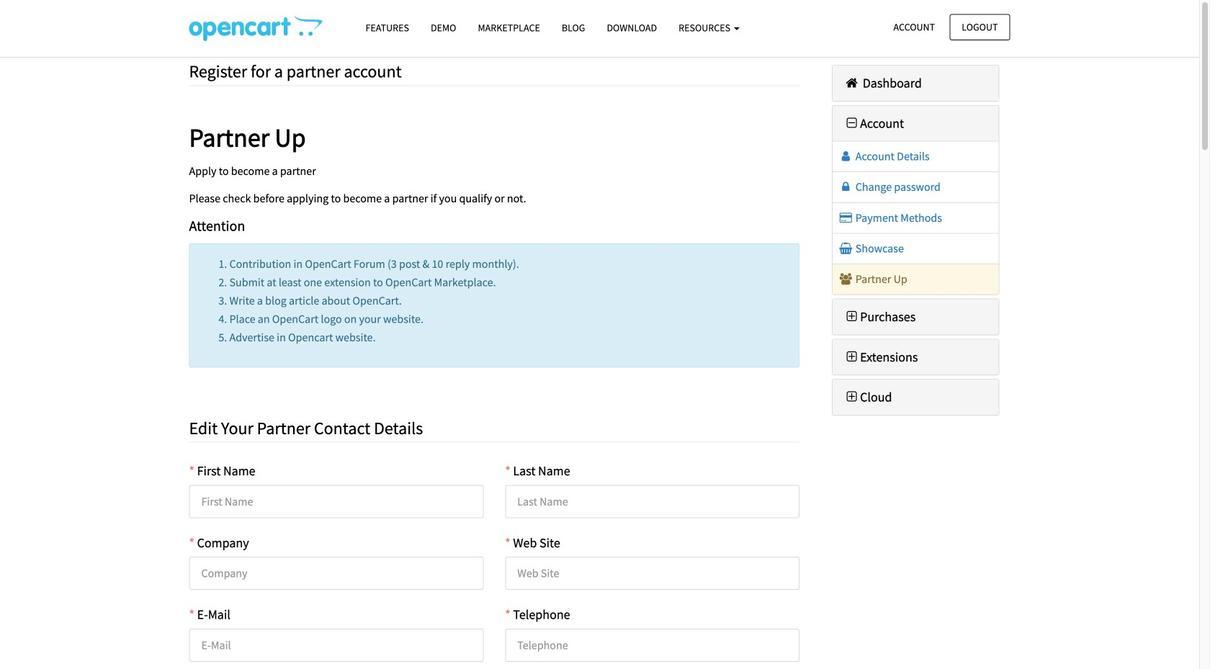 Task type: vqa. For each thing, say whether or not it's contained in the screenshot.
text field
no



Task type: locate. For each thing, give the bounding box(es) containing it.
user image
[[839, 151, 854, 162]]

plus square o image down users 'icon'
[[844, 310, 861, 323]]

First Name text field
[[189, 485, 484, 519]]

shopping basket image
[[839, 243, 854, 254]]

lock image
[[839, 181, 854, 193]]

1 vertical spatial plus square o image
[[844, 391, 861, 404]]

Telephone text field
[[505, 629, 800, 662]]

plus square o image down plus square o icon
[[844, 391, 861, 404]]

plus square o image
[[844, 310, 861, 323], [844, 391, 861, 404]]

Web Site text field
[[505, 557, 800, 591]]

0 vertical spatial plus square o image
[[844, 310, 861, 323]]

users image
[[839, 274, 854, 285]]

home image
[[844, 76, 861, 89]]

plus square o image
[[844, 351, 861, 364]]

credit card image
[[839, 212, 854, 224]]



Task type: describe. For each thing, give the bounding box(es) containing it.
E-Mail text field
[[189, 629, 484, 662]]

minus square o image
[[844, 117, 861, 130]]

1 plus square o image from the top
[[844, 310, 861, 323]]

Company text field
[[189, 557, 484, 591]]

partner account image
[[189, 15, 323, 41]]

2 plus square o image from the top
[[844, 391, 861, 404]]

Last Name text field
[[505, 485, 800, 519]]



